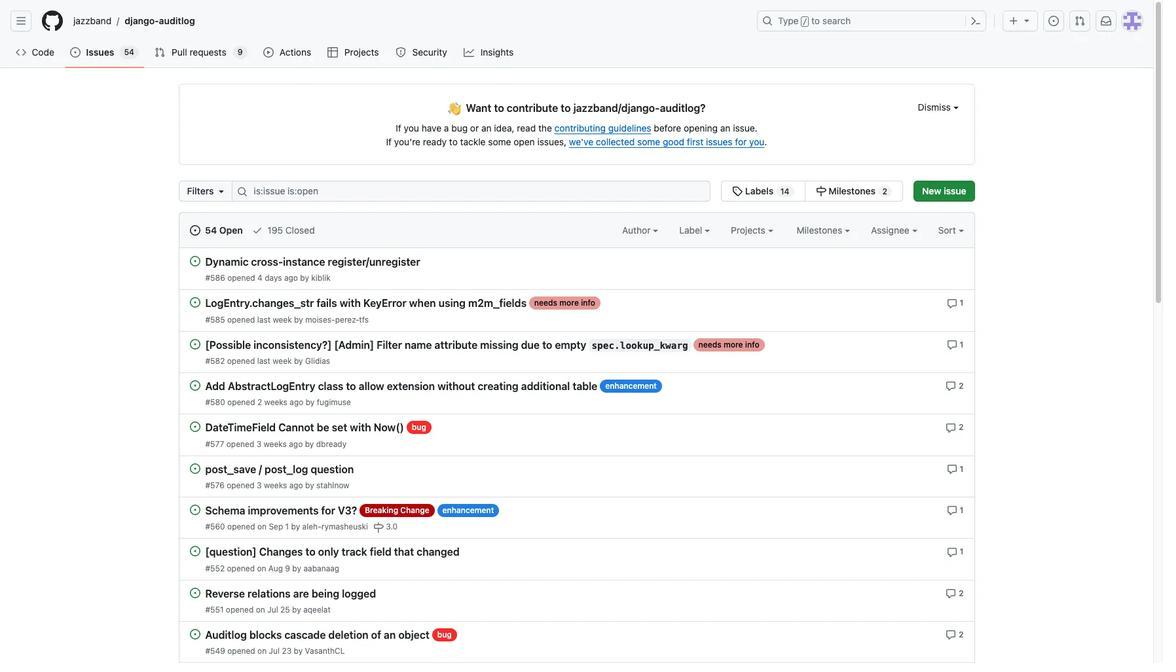 Task type: describe. For each thing, give the bounding box(es) containing it.
open
[[219, 225, 243, 236]]

by down inconsistency?]
[[294, 356, 303, 366]]

open issue element for logentry.changes_str fails with keyerror when using m2m_fields
[[190, 297, 200, 308]]

open issue image for schema improvements for v3?
[[190, 505, 200, 516]]

be
[[317, 422, 329, 434]]

1 for 5th the 1 link from the bottom
[[960, 298, 964, 308]]

label
[[680, 225, 705, 236]]

datetimefield cannot be set with now()
[[205, 422, 404, 434]]

last for logentry.changes_str fails with keyerror when using m2m_fields
[[257, 315, 271, 325]]

plus image
[[1009, 16, 1020, 26]]

pull
[[172, 47, 187, 58]]

when
[[409, 298, 436, 310]]

/ for type
[[803, 17, 808, 26]]

opened inside dynamic cross-instance register/unregister #586             opened 4 days ago by kiblik
[[227, 273, 255, 283]]

milestones button
[[797, 223, 850, 237]]

aabanaag link
[[304, 564, 340, 574]]

abstractlogentry
[[228, 381, 316, 393]]

for inside if you have a bug or an idea, read the contributing guidelines before opening an issue. if you're ready to tackle some open issues, we've collected some good first issues for you .
[[735, 136, 747, 147]]

by left moises-
[[294, 315, 303, 325]]

insights link
[[459, 43, 520, 62]]

ago inside the post_save / post_log question #576             opened 3 weeks ago by stahlnow
[[289, 481, 303, 491]]

open issue image for [possible inconsistency?] [admin] filter name attribute missing due to empty
[[190, 339, 200, 350]]

rymasheuski
[[322, 522, 368, 532]]

by left the aleh- on the bottom of page
[[291, 522, 300, 532]]

filters button
[[179, 181, 233, 202]]

#582             opened last week by glidias
[[205, 356, 330, 366]]

bug link for auditlog blocks cascade deletion of an object
[[432, 629, 457, 642]]

homepage image
[[42, 10, 63, 31]]

1 vertical spatial enhancement link
[[437, 504, 499, 518]]

new
[[923, 185, 942, 197]]

0 horizontal spatial an
[[384, 630, 396, 642]]

name
[[405, 339, 432, 351]]

auditlog blocks cascade deletion of an object
[[205, 630, 430, 642]]

weeks inside the post_save / post_log question #576             opened 3 weeks ago by stahlnow
[[264, 481, 287, 491]]

54 open link
[[190, 223, 243, 237]]

reverse relations are being logged link
[[205, 588, 376, 600]]

1 vertical spatial if
[[386, 136, 392, 147]]

to right want
[[494, 102, 504, 114]]

1 for 4th the 1 link from the bottom
[[960, 340, 964, 350]]

kiblik link
[[311, 273, 331, 283]]

#560             opened on sep 1 by aleh-rymasheuski
[[205, 522, 368, 532]]

aleh-rymasheuski link
[[302, 522, 368, 532]]

Search all issues text field
[[232, 181, 711, 202]]

1 link for [question] changes to only track field that changed
[[947, 546, 964, 558]]

195 closed link
[[252, 223, 315, 237]]

inconsistency?]
[[254, 339, 332, 351]]

first
[[687, 136, 704, 147]]

post_save / post_log question #576             opened 3 weeks ago by stahlnow
[[205, 464, 354, 491]]

deletion
[[329, 630, 369, 642]]

needs more info link for logentry.changes_str fails with keyerror when using m2m_fields
[[529, 297, 601, 310]]

the
[[539, 123, 552, 134]]

creating
[[478, 381, 519, 393]]

table
[[573, 381, 598, 393]]

vasanthcl link
[[305, 647, 345, 657]]

we've
[[569, 136, 594, 147]]

that
[[394, 547, 414, 559]]

by inside [question] changes to only track field that changed #552             opened on aug 9 by aabanaag
[[292, 564, 301, 574]]

search image
[[237, 187, 248, 197]]

shield image
[[396, 47, 406, 58]]

0 horizontal spatial projects
[[345, 47, 379, 58]]

2 1 link from the top
[[947, 339, 964, 351]]

code
[[32, 47, 54, 58]]

contributing guidelines link
[[555, 123, 652, 134]]

to right due
[[543, 339, 553, 351]]

1 vertical spatial jul
[[269, 647, 280, 657]]

read
[[517, 123, 536, 134]]

week for logentry.changes_str fails with keyerror when using m2m_fields
[[273, 315, 292, 325]]

1 2 link from the top
[[946, 380, 964, 392]]

on inside reverse relations are being logged #551             opened on jul 25 by aqeelat
[[256, 605, 265, 615]]

open issue image for logentry.changes_str fails with keyerror when using m2m_fields
[[190, 298, 200, 308]]

add abstractlogentry class to allow extension without creating additional table
[[205, 381, 598, 393]]

kiblik
[[311, 273, 331, 283]]

to left search
[[812, 15, 820, 26]]

perez-
[[335, 315, 359, 325]]

logentry.changes_str fails with keyerror when using m2m_fields
[[205, 298, 527, 310]]

on left sep
[[257, 522, 267, 532]]

#552
[[205, 564, 225, 574]]

play image
[[263, 47, 274, 58]]

author button
[[623, 223, 659, 237]]

ready
[[423, 136, 447, 147]]

1 vertical spatial you
[[750, 136, 765, 147]]

reverse relations are being logged #551             opened on jul 25 by aqeelat
[[205, 588, 376, 615]]

by inside the post_save / post_log question #576             opened 3 weeks ago by stahlnow
[[305, 481, 314, 491]]

comment image for auditlog blocks cascade deletion of an object
[[946, 630, 957, 641]]

due
[[521, 339, 540, 351]]

projects button
[[731, 223, 774, 237]]

closed
[[286, 225, 315, 236]]

milestones for milestones 2
[[829, 185, 876, 197]]

guidelines
[[609, 123, 652, 134]]

filters
[[187, 185, 214, 197]]

dismiss
[[918, 102, 954, 113]]

change
[[401, 506, 430, 516]]

1 for schema improvements for v3? the 1 link
[[960, 506, 964, 516]]

post_save / post_log question link
[[205, 464, 354, 476]]

table image
[[328, 47, 338, 58]]

[possible inconsistency?] [admin] filter name attribute missing due to empty spec.lookup_kwarg
[[205, 339, 689, 351]]

we've collected some good first issues for you link
[[569, 136, 765, 147]]

more for [possible inconsistency?] [admin] filter name attribute missing due to empty
[[724, 340, 743, 350]]

open issue image for add abstractlogentry class to allow extension without creating additional table
[[190, 381, 200, 391]]

aqeelat link
[[303, 605, 331, 615]]

open issue element for auditlog blocks cascade deletion of an object
[[190, 629, 200, 640]]

Issues search field
[[232, 181, 711, 202]]

graph image
[[464, 47, 475, 58]]

#549
[[205, 647, 225, 657]]

opened down auditlog
[[227, 647, 255, 657]]

reverse
[[205, 588, 245, 600]]

last for [possible inconsistency?] [admin] filter name attribute missing due to empty
[[257, 356, 271, 366]]

by inside reverse relations are being logged #551             opened on jul 25 by aqeelat
[[292, 605, 301, 615]]

instance
[[283, 256, 325, 268]]

by left fugimuse link
[[306, 398, 315, 408]]

/ for post_save
[[259, 464, 262, 476]]

1 vertical spatial with
[[350, 422, 371, 434]]

attribute
[[435, 339, 478, 351]]

#576
[[205, 481, 225, 491]]

[question] changes to only track field that changed link
[[205, 547, 460, 559]]

open issue element for reverse relations are being logged
[[190, 587, 200, 599]]

auditlog?
[[660, 102, 706, 114]]

[admin]
[[334, 339, 374, 351]]

vasanthcl
[[305, 647, 345, 657]]

0 horizontal spatial you
[[404, 123, 419, 134]]

#560
[[205, 522, 225, 532]]

2 inside "milestones 2"
[[883, 187, 888, 197]]

opened down [possible
[[227, 356, 255, 366]]

2 2 link from the top
[[946, 421, 964, 433]]

git pull request image
[[1075, 16, 1086, 26]]

tag image
[[733, 186, 743, 197]]

jazzband
[[73, 15, 112, 26]]

blocks
[[250, 630, 282, 642]]

bug link for datetimefield cannot be set with now()
[[407, 421, 432, 435]]

jazzband/django-
[[574, 102, 660, 114]]

actions link
[[258, 43, 317, 62]]

cross-
[[251, 256, 283, 268]]

none search field containing filters
[[179, 181, 904, 202]]

#582
[[205, 356, 225, 366]]

opened down schema
[[227, 522, 255, 532]]

being
[[312, 588, 340, 600]]

by down datetimefield cannot be set with now() link
[[305, 439, 314, 449]]

/ for jazzband
[[117, 15, 119, 27]]

needs more info link for [possible inconsistency?] [admin] filter name attribute missing due to empty
[[694, 339, 765, 352]]

1 horizontal spatial enhancement
[[606, 381, 657, 391]]



Task type: vqa. For each thing, say whether or not it's contained in the screenshot.


Task type: locate. For each thing, give the bounding box(es) containing it.
actions
[[280, 47, 311, 58]]

0 vertical spatial issue opened image
[[1049, 16, 1060, 26]]

2 horizontal spatial an
[[721, 123, 731, 134]]

projects down labels in the right top of the page
[[731, 225, 768, 236]]

#585
[[205, 315, 225, 325]]

1 vertical spatial 3
[[257, 481, 262, 491]]

opened down datetimefield
[[227, 439, 254, 449]]

issue opened image left git pull request image
[[1049, 16, 1060, 26]]

4 2 link from the top
[[946, 629, 964, 641]]

ago up the cannot
[[290, 398, 304, 408]]

open issue image left [question]
[[190, 547, 200, 557]]

some
[[488, 136, 511, 147], [638, 136, 661, 147]]

milestones for milestones
[[797, 225, 845, 236]]

0 horizontal spatial enhancement
[[443, 506, 494, 516]]

last down logentry.changes_str
[[257, 315, 271, 325]]

for up aleh-rymasheuski link on the left
[[321, 505, 335, 517]]

0 horizontal spatial issue opened image
[[70, 47, 81, 58]]

with right "set"
[[350, 422, 371, 434]]

opened inside the post_save / post_log question #576             opened 3 weeks ago by stahlnow
[[227, 481, 255, 491]]

1 vertical spatial 9
[[285, 564, 290, 574]]

open issue image
[[190, 256, 200, 267], [190, 339, 200, 350], [190, 381, 200, 391], [190, 422, 200, 433], [190, 464, 200, 474], [190, 547, 200, 557]]

week down inconsistency?]
[[273, 356, 292, 366]]

ago down the cannot
[[289, 439, 303, 449]]

1 horizontal spatial if
[[396, 123, 402, 134]]

needs for [possible inconsistency?] [admin] filter name attribute missing due to empty
[[699, 340, 722, 350]]

open issue image for datetimefield cannot be set with now()
[[190, 422, 200, 433]]

ago right 'days'
[[284, 273, 298, 283]]

9 right aug
[[285, 564, 290, 574]]

0 vertical spatial bug
[[452, 123, 468, 134]]

/ left django-
[[117, 15, 119, 27]]

jul left 23
[[269, 647, 280, 657]]

0 vertical spatial for
[[735, 136, 747, 147]]

open issue element for datetimefield cannot be set with now()
[[190, 421, 200, 433]]

1 horizontal spatial issue opened image
[[190, 225, 200, 236]]

0 horizontal spatial if
[[386, 136, 392, 147]]

issue element
[[722, 181, 904, 202]]

register/unregister
[[328, 256, 420, 268]]

post_save
[[205, 464, 256, 476]]

code link
[[10, 43, 60, 62]]

jul inside reverse relations are being logged #551             opened on jul 25 by aqeelat
[[267, 605, 278, 615]]

1 some from the left
[[488, 136, 511, 147]]

1 horizontal spatial triangle down image
[[1022, 15, 1033, 26]]

3 open issue image from the top
[[190, 588, 200, 599]]

assignee
[[871, 225, 912, 236]]

1 vertical spatial bug
[[412, 423, 426, 433]]

triangle down image inside filters popup button
[[217, 186, 227, 197]]

1 horizontal spatial an
[[482, 123, 492, 134]]

v3?
[[338, 505, 357, 517]]

open issue image left post_save
[[190, 464, 200, 474]]

1 open issue image from the top
[[190, 298, 200, 308]]

3 1 link from the top
[[947, 463, 964, 475]]

if left you're
[[386, 136, 392, 147]]

requests
[[190, 47, 226, 58]]

list containing jazzband
[[68, 10, 750, 31]]

0 vertical spatial with
[[340, 298, 361, 310]]

some down "before"
[[638, 136, 661, 147]]

2 vertical spatial weeks
[[264, 481, 287, 491]]

#586
[[205, 273, 225, 283]]

opened down reverse
[[226, 605, 254, 615]]

comment image for post_save / post_log question
[[947, 464, 958, 475]]

by inside dynamic cross-instance register/unregister #586             opened 4 days ago by kiblik
[[300, 273, 309, 283]]

if up you're
[[396, 123, 402, 134]]

assignee button
[[871, 223, 918, 237]]

54 left open
[[205, 225, 217, 236]]

2 vertical spatial bug
[[437, 630, 452, 640]]

contribute
[[507, 102, 558, 114]]

1 horizontal spatial info
[[746, 340, 760, 350]]

54 right issues
[[124, 47, 134, 57]]

dynamic
[[205, 256, 249, 268]]

1 horizontal spatial bug link
[[432, 629, 457, 642]]

1 horizontal spatial 54
[[205, 225, 217, 236]]

m2m_fields
[[468, 298, 527, 310]]

contributing
[[555, 123, 606, 134]]

milestones right milestone image
[[829, 185, 876, 197]]

fails
[[317, 298, 337, 310]]

issue opened image left 54 open
[[190, 225, 200, 236]]

1 open issue element from the top
[[190, 256, 200, 267]]

0 vertical spatial triangle down image
[[1022, 15, 1033, 26]]

schema
[[205, 505, 245, 517]]

2 last from the top
[[257, 356, 271, 366]]

1 vertical spatial bug link
[[432, 629, 457, 642]]

4 open issue element from the top
[[190, 380, 200, 391]]

open issue image left add at the bottom of the page
[[190, 381, 200, 391]]

10 open issue element from the top
[[190, 629, 200, 640]]

by
[[300, 273, 309, 283], [294, 315, 303, 325], [294, 356, 303, 366], [306, 398, 315, 408], [305, 439, 314, 449], [305, 481, 314, 491], [291, 522, 300, 532], [292, 564, 301, 574], [292, 605, 301, 615], [294, 647, 303, 657]]

issues
[[706, 136, 733, 147]]

0 vertical spatial enhancement
[[606, 381, 657, 391]]

ago down post_log
[[289, 481, 303, 491]]

bug link right now()
[[407, 421, 432, 435]]

ago inside dynamic cross-instance register/unregister #586             opened 4 days ago by kiblik
[[284, 273, 298, 283]]

week
[[273, 315, 292, 325], [273, 356, 292, 366]]

you're
[[394, 136, 421, 147]]

1 link
[[947, 297, 964, 309], [947, 339, 964, 351], [947, 463, 964, 475], [947, 504, 964, 516], [947, 546, 964, 558]]

5 open issue image from the top
[[190, 464, 200, 474]]

1 vertical spatial milestones
[[797, 225, 845, 236]]

opened down post_save
[[227, 481, 255, 491]]

2 open issue image from the top
[[190, 505, 200, 516]]

/ left post_log
[[259, 464, 262, 476]]

0 vertical spatial milestones
[[829, 185, 876, 197]]

security link
[[391, 43, 454, 62]]

weeks down abstractlogentry
[[264, 398, 288, 408]]

jazzband / django-auditlog
[[73, 15, 195, 27]]

54 inside 54 open link
[[205, 225, 217, 236]]

weeks for abstractlogentry
[[264, 398, 288, 408]]

enhancement up changed
[[443, 506, 494, 516]]

3 open issue image from the top
[[190, 381, 200, 391]]

0 horizontal spatial needs more info
[[535, 298, 596, 308]]

5 1 link from the top
[[947, 546, 964, 558]]

enhancement down spec.lookup_kwarg
[[606, 381, 657, 391]]

#585             opened last week by moises-perez-tfs
[[205, 315, 369, 325]]

1 vertical spatial enhancement
[[443, 506, 494, 516]]

open issue element
[[190, 256, 200, 267], [190, 297, 200, 308], [190, 339, 200, 350], [190, 380, 200, 391], [190, 421, 200, 433], [190, 463, 200, 474], [190, 504, 200, 516], [190, 546, 200, 557], [190, 587, 200, 599], [190, 629, 200, 640]]

0 horizontal spatial 9
[[238, 47, 243, 57]]

/ inside type / to search
[[803, 17, 808, 26]]

insights
[[481, 47, 514, 58]]

comment image
[[947, 299, 958, 309], [946, 382, 957, 392], [947, 464, 958, 475], [947, 506, 958, 516], [946, 630, 957, 641]]

1 vertical spatial weeks
[[264, 439, 287, 449]]

1
[[960, 298, 964, 308], [960, 340, 964, 350], [960, 464, 964, 474], [960, 506, 964, 516], [285, 522, 289, 532], [960, 547, 964, 557]]

by right 25 on the bottom
[[292, 605, 301, 615]]

have
[[422, 123, 442, 134]]

0 vertical spatial info
[[581, 298, 596, 308]]

opened up datetimefield
[[227, 398, 255, 408]]

aabanaag
[[304, 564, 340, 574]]

0 horizontal spatial some
[[488, 136, 511, 147]]

1 horizontal spatial more
[[724, 340, 743, 350]]

weeks
[[264, 398, 288, 408], [264, 439, 287, 449], [264, 481, 287, 491]]

needs more info for [possible inconsistency?] [admin] filter name attribute missing due to empty
[[699, 340, 760, 350]]

1 link for post_save / post_log question
[[947, 463, 964, 475]]

list
[[68, 10, 750, 31]]

want
[[466, 102, 492, 114]]

1 vertical spatial last
[[257, 356, 271, 366]]

9 left "play" image
[[238, 47, 243, 57]]

#580             opened 2 weeks ago by fugimuse
[[205, 398, 351, 408]]

opened inside [question] changes to only track field that changed #552             opened on aug 9 by aabanaag
[[227, 564, 255, 574]]

0 horizontal spatial triangle down image
[[217, 186, 227, 197]]

3 open issue element from the top
[[190, 339, 200, 350]]

0 vertical spatial needs
[[535, 298, 558, 308]]

you down "issue."
[[750, 136, 765, 147]]

#551
[[205, 605, 224, 615]]

open
[[514, 136, 535, 147]]

for down "issue."
[[735, 136, 747, 147]]

1 horizontal spatial 9
[[285, 564, 290, 574]]

0 vertical spatial jul
[[267, 605, 278, 615]]

2 horizontal spatial /
[[803, 17, 808, 26]]

1 for the 1 link associated with [question] changes to only track field that changed
[[960, 547, 964, 557]]

2 week from the top
[[273, 356, 292, 366]]

None search field
[[179, 181, 904, 202]]

breaking change link
[[360, 504, 435, 518]]

0 horizontal spatial 54
[[124, 47, 134, 57]]

54 for 54
[[124, 47, 134, 57]]

issue opened image inside 54 open link
[[190, 225, 200, 236]]

1 open issue image from the top
[[190, 256, 200, 267]]

open issue image for auditlog blocks cascade deletion of an object
[[190, 630, 200, 640]]

by left the stahlnow
[[305, 481, 314, 491]]

1 horizontal spatial needs more info
[[699, 340, 760, 350]]

0 horizontal spatial more
[[560, 298, 579, 308]]

info for logentry.changes_str fails with keyerror when using m2m_fields
[[581, 298, 596, 308]]

1 vertical spatial needs
[[699, 340, 722, 350]]

add
[[205, 381, 225, 393]]

bug for auditlog blocks cascade deletion of an object
[[437, 630, 452, 640]]

issue opened image
[[1049, 16, 1060, 26], [70, 47, 81, 58], [190, 225, 200, 236]]

0 vertical spatial needs more info link
[[529, 297, 601, 310]]

enhancement link
[[600, 380, 662, 393], [437, 504, 499, 518]]

post_log
[[265, 464, 308, 476]]

bug inside if you have a bug or an idea, read the contributing guidelines before opening an issue. if you're ready to tackle some open issues, we've collected some good first issues for you .
[[452, 123, 468, 134]]

on inside [question] changes to only track field that changed #552             opened on aug 9 by aabanaag
[[257, 564, 266, 574]]

/ inside the post_save / post_log question #576             opened 3 weeks ago by stahlnow
[[259, 464, 262, 476]]

by right 23
[[294, 647, 303, 657]]

enhancement link down spec.lookup_kwarg
[[600, 380, 662, 393]]

#577             opened 3 weeks ago by dbready
[[205, 439, 347, 449]]

open issue element for schema improvements for v3?
[[190, 504, 200, 516]]

additional
[[521, 381, 570, 393]]

0 horizontal spatial info
[[581, 298, 596, 308]]

an right or
[[482, 123, 492, 134]]

auditlog blocks cascade deletion of an object link
[[205, 630, 430, 642]]

issues,
[[538, 136, 567, 147]]

open issue image for dynamic cross-instance register/unregister
[[190, 256, 200, 267]]

check image
[[252, 225, 263, 236]]

to left only
[[306, 547, 316, 559]]

0 vertical spatial 3
[[257, 439, 262, 449]]

0 vertical spatial projects
[[345, 47, 379, 58]]

question
[[311, 464, 354, 476]]

set
[[332, 422, 347, 434]]

an up issues
[[721, 123, 731, 134]]

5 open issue element from the top
[[190, 421, 200, 433]]

/ right type
[[803, 17, 808, 26]]

#577
[[205, 439, 224, 449]]

weeks down post_save / post_log question link
[[264, 481, 287, 491]]

open issue element for post_save / post_log question
[[190, 463, 200, 474]]

projects inside popup button
[[731, 225, 768, 236]]

1 horizontal spatial enhancement link
[[600, 380, 662, 393]]

3 down post_save / post_log question link
[[257, 481, 262, 491]]

week up inconsistency?]
[[273, 315, 292, 325]]

0 vertical spatial more
[[560, 298, 579, 308]]

1 link for schema improvements for v3?
[[947, 504, 964, 516]]

0 horizontal spatial bug link
[[407, 421, 432, 435]]

datetimefield cannot be set with now() link
[[205, 422, 404, 434]]

54 for 54 open
[[205, 225, 217, 236]]

0 vertical spatial weeks
[[264, 398, 288, 408]]

1 vertical spatial 54
[[205, 225, 217, 236]]

23
[[282, 647, 292, 657]]

open issue element for [question] changes to only track field that changed
[[190, 546, 200, 557]]

1 for the 1 link related to post_save / post_log question
[[960, 464, 964, 474]]

milestones inside issue element
[[829, 185, 876, 197]]

195
[[268, 225, 283, 236]]

needs more info for logentry.changes_str fails with keyerror when using m2m_fields
[[535, 298, 596, 308]]

to inside [question] changes to only track field that changed #552             opened on aug 9 by aabanaag
[[306, 547, 316, 559]]

1 1 link from the top
[[947, 297, 964, 309]]

1 vertical spatial projects
[[731, 225, 768, 236]]

or
[[470, 123, 479, 134]]

1 horizontal spatial you
[[750, 136, 765, 147]]

0 vertical spatial last
[[257, 315, 271, 325]]

fugimuse
[[317, 398, 351, 408]]

0 vertical spatial enhancement link
[[600, 380, 662, 393]]

3 inside the post_save / post_log question #576             opened 3 weeks ago by stahlnow
[[257, 481, 262, 491]]

weeks up post_save / post_log question link
[[264, 439, 287, 449]]

projects link
[[323, 43, 385, 62]]

triangle down image right plus icon
[[1022, 15, 1033, 26]]

0 vertical spatial 9
[[238, 47, 243, 57]]

extension
[[387, 381, 435, 393]]

you up you're
[[404, 123, 419, 134]]

0 horizontal spatial for
[[321, 505, 335, 517]]

logged
[[342, 588, 376, 600]]

last up abstractlogentry
[[257, 356, 271, 366]]

fugimuse link
[[317, 398, 351, 408]]

git pull request image
[[155, 47, 165, 58]]

milestones down milestone image
[[797, 225, 845, 236]]

1 vertical spatial for
[[321, 505, 335, 517]]

8 open issue element from the top
[[190, 546, 200, 557]]

0 vertical spatial you
[[404, 123, 419, 134]]

1 horizontal spatial /
[[259, 464, 262, 476]]

2 vertical spatial issue opened image
[[190, 225, 200, 236]]

more
[[560, 298, 579, 308], [724, 340, 743, 350]]

logentry.changes_str
[[205, 298, 314, 310]]

triangle down image left search image
[[217, 186, 227, 197]]

on down relations
[[256, 605, 265, 615]]

notifications image
[[1101, 16, 1112, 26]]

0 horizontal spatial needs more info link
[[529, 297, 601, 310]]

field
[[370, 547, 392, 559]]

1 horizontal spatial needs more info link
[[694, 339, 765, 352]]

on left aug
[[257, 564, 266, 574]]

an right of on the left bottom of page
[[384, 630, 396, 642]]

issues
[[86, 47, 114, 58]]

bug for datetimefield cannot be set with now()
[[412, 423, 426, 433]]

6 open issue image from the top
[[190, 547, 200, 557]]

on down blocks
[[258, 647, 267, 657]]

1 vertical spatial triangle down image
[[217, 186, 227, 197]]

1 vertical spatial week
[[273, 356, 292, 366]]

2 open issue element from the top
[[190, 297, 200, 308]]

open issue image for post_save / post_log question
[[190, 464, 200, 474]]

open issue image
[[190, 298, 200, 308], [190, 505, 200, 516], [190, 588, 200, 599], [190, 630, 200, 640]]

2 some from the left
[[638, 136, 661, 147]]

1 week from the top
[[273, 315, 292, 325]]

opened down [question]
[[227, 564, 255, 574]]

milestone image
[[373, 523, 384, 533]]

1 horizontal spatial needs
[[699, 340, 722, 350]]

bug right object
[[437, 630, 452, 640]]

dbready link
[[316, 439, 347, 449]]

milestones inside popup button
[[797, 225, 845, 236]]

👋 want to contribute to jazzband/django-auditlog?
[[448, 100, 706, 117]]

by down the instance
[[300, 273, 309, 283]]

issue opened image left issues
[[70, 47, 81, 58]]

to up contributing
[[561, 102, 571, 114]]

0 horizontal spatial enhancement link
[[437, 504, 499, 518]]

open issue image left datetimefield
[[190, 422, 200, 433]]

triangle down image
[[1022, 15, 1033, 26], [217, 186, 227, 197]]

weeks for cannot
[[264, 439, 287, 449]]

security
[[412, 47, 447, 58]]

1 vertical spatial needs more info
[[699, 340, 760, 350]]

2 horizontal spatial issue opened image
[[1049, 16, 1060, 26]]

empty
[[555, 339, 587, 351]]

4 open issue image from the top
[[190, 422, 200, 433]]

bug right a
[[452, 123, 468, 134]]

comment image
[[947, 340, 958, 351], [946, 423, 957, 433], [947, 547, 958, 558], [946, 589, 957, 599]]

with up perez-
[[340, 298, 361, 310]]

1 vertical spatial more
[[724, 340, 743, 350]]

4 1 link from the top
[[947, 504, 964, 516]]

0 vertical spatial week
[[273, 315, 292, 325]]

1 horizontal spatial for
[[735, 136, 747, 147]]

open issue element for add abstractlogentry class to allow extension without creating additional table
[[190, 380, 200, 391]]

comment image for schema improvements for v3?
[[947, 506, 958, 516]]

add abstractlogentry class to allow extension without creating additional table link
[[205, 381, 598, 393]]

open issue element for [possible inconsistency?] [admin] filter name attribute missing due to empty
[[190, 339, 200, 350]]

more for logentry.changes_str fails with keyerror when using m2m_fields
[[560, 298, 579, 308]]

bug right now()
[[412, 423, 426, 433]]

1 vertical spatial needs more info link
[[694, 339, 765, 352]]

spec.lookup_kwarg
[[592, 341, 689, 351]]

if
[[396, 123, 402, 134], [386, 136, 392, 147]]

3 down datetimefield
[[257, 439, 262, 449]]

for
[[735, 136, 747, 147], [321, 505, 335, 517]]

7 open issue element from the top
[[190, 504, 200, 516]]

to right ready on the left top
[[449, 136, 458, 147]]

6 open issue element from the top
[[190, 463, 200, 474]]

1 vertical spatial info
[[746, 340, 760, 350]]

to inside if you have a bug or an idea, read the contributing guidelines before opening an issue. if you're ready to tackle some open issues, we've collected some good first issues for you .
[[449, 136, 458, 147]]

1 last from the top
[[257, 315, 271, 325]]

jazzband link
[[68, 10, 117, 31]]

195 closed
[[265, 225, 315, 236]]

bug link right object
[[432, 629, 457, 642]]

open issue image left [possible
[[190, 339, 200, 350]]

open issue image for reverse relations are being logged
[[190, 588, 200, 599]]

dynamic cross-instance register/unregister link
[[205, 256, 420, 268]]

0 horizontal spatial /
[[117, 15, 119, 27]]

some down idea,
[[488, 136, 511, 147]]

to right class
[[346, 381, 356, 393]]

0 vertical spatial if
[[396, 123, 402, 134]]

opened left 4
[[227, 273, 255, 283]]

new issue
[[923, 185, 967, 197]]

needs for logentry.changes_str fails with keyerror when using m2m_fields
[[535, 298, 558, 308]]

25
[[280, 605, 290, 615]]

[question]
[[205, 547, 257, 559]]

object
[[399, 630, 430, 642]]

open issue element for dynamic cross-instance register/unregister
[[190, 256, 200, 267]]

0 vertical spatial bug link
[[407, 421, 432, 435]]

code image
[[16, 47, 26, 58]]

open issue image left dynamic
[[190, 256, 200, 267]]

4 open issue image from the top
[[190, 630, 200, 640]]

info for [possible inconsistency?] [admin] filter name attribute missing due to empty
[[746, 340, 760, 350]]

opened inside reverse relations are being logged #551             opened on jul 25 by aqeelat
[[226, 605, 254, 615]]

week for [possible inconsistency?] [admin] filter name attribute missing due to empty
[[273, 356, 292, 366]]

of
[[371, 630, 381, 642]]

0 vertical spatial needs more info
[[535, 298, 596, 308]]

issue opened image for git pull request icon
[[70, 47, 81, 58]]

breaking
[[365, 506, 398, 516]]

enhancement link up changed
[[437, 504, 499, 518]]

milestone image
[[816, 186, 827, 197]]

projects right table image
[[345, 47, 379, 58]]

0 vertical spatial 54
[[124, 47, 134, 57]]

9 inside [question] changes to only track field that changed #552             opened on aug 9 by aabanaag
[[285, 564, 290, 574]]

3 2 link from the top
[[946, 587, 964, 599]]

by right aug
[[292, 564, 301, 574]]

3.0
[[386, 522, 398, 532]]

auditlog
[[159, 15, 195, 26]]

1 horizontal spatial projects
[[731, 225, 768, 236]]

jul left 25 on the bottom
[[267, 605, 278, 615]]

issue opened image for git pull request image
[[1049, 16, 1060, 26]]

command palette image
[[971, 16, 982, 26]]

schema improvements for v3?
[[205, 505, 357, 517]]

dynamic cross-instance register/unregister #586             opened 4 days ago by kiblik
[[205, 256, 420, 283]]

idea,
[[494, 123, 515, 134]]

aug
[[269, 564, 283, 574]]

1 horizontal spatial some
[[638, 136, 661, 147]]

open issue image for [question] changes to only track field that changed
[[190, 547, 200, 557]]

1 vertical spatial issue opened image
[[70, 47, 81, 58]]

aqeelat
[[303, 605, 331, 615]]

search
[[823, 15, 851, 26]]

using
[[439, 298, 466, 310]]

0 horizontal spatial needs
[[535, 298, 558, 308]]

opened down logentry.changes_str
[[227, 315, 255, 325]]

2 open issue image from the top
[[190, 339, 200, 350]]

class
[[318, 381, 344, 393]]

moises-perez-tfs link
[[305, 315, 369, 325]]

9 open issue element from the top
[[190, 587, 200, 599]]

/ inside jazzband / django-auditlog
[[117, 15, 119, 27]]



